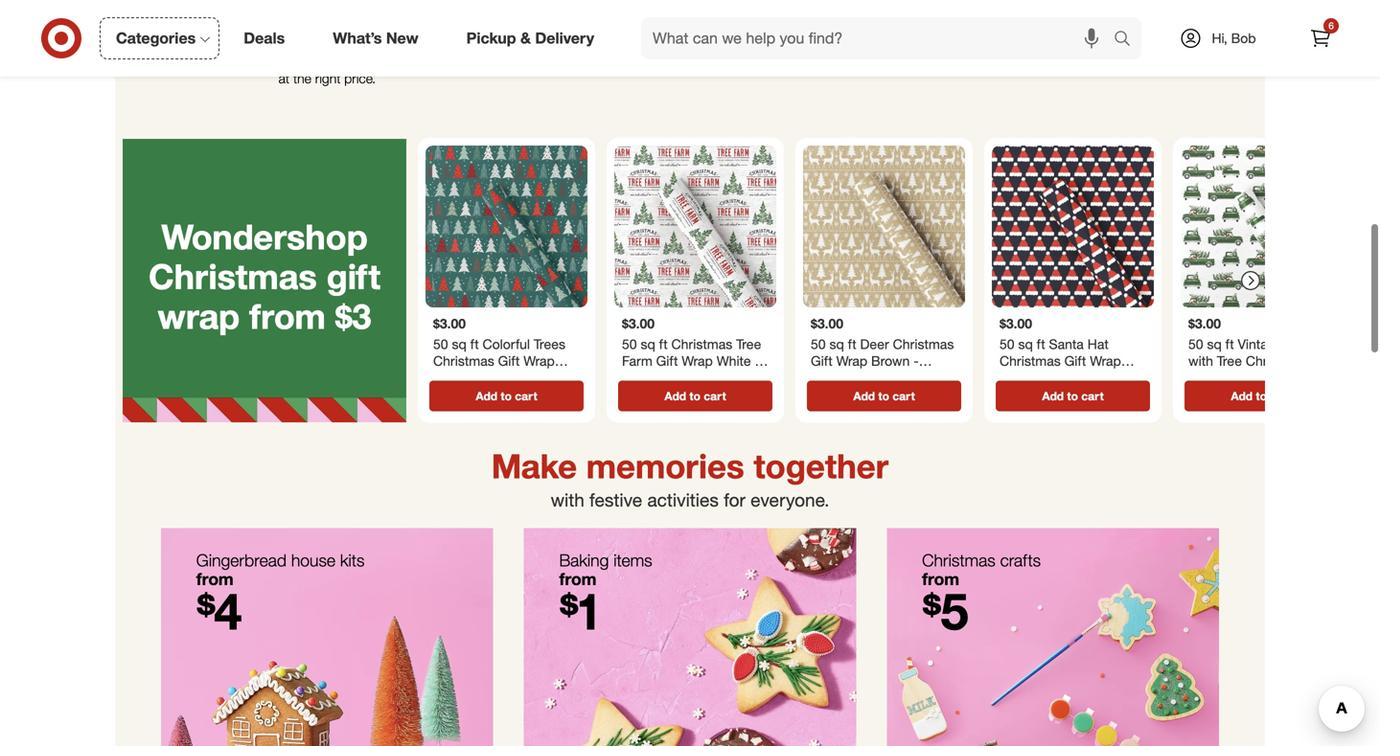 Task type: describe. For each thing, give the bounding box(es) containing it.
what's
[[333, 29, 382, 48]]

wrap inside gift ideas for anyone on your list wrap up the magic of the perfect gift at the right price.
[[221, 51, 251, 68]]

add to cart for -
[[853, 389, 915, 404]]

$4
[[196, 580, 242, 642]]

6
[[1329, 20, 1334, 32]]

ft for santa
[[1037, 336, 1045, 353]]

what's new
[[333, 29, 418, 48]]

$3 inside wrapping paper from  $3 present-tation matters. explore solid colors, classic patterns & festive designs.
[[792, 6, 816, 33]]

add for black
[[1042, 389, 1064, 404]]

activities
[[647, 489, 719, 511]]

gift for $3.00 50 sq ft christmas tree farm gift wrap white - wondershop™
[[656, 353, 678, 370]]

baking items from $1
[[559, 550, 652, 642]]

What can we help you find? suggestions appear below search field
[[641, 17, 1118, 59]]

$3.00 50 sq ft colorful trees christmas gift wrap green - wondershop™
[[433, 315, 566, 386]]

make memories together with festive activities for everyone.
[[491, 446, 889, 511]]

sq for santa
[[1018, 336, 1033, 353]]

50 for 50 sq ft colorful trees christmas gift wrap green - wondershop™
[[433, 336, 448, 353]]

tree
[[736, 336, 761, 353]]

kits
[[340, 550, 365, 571]]

wrap for $3.00 50 sq ft christmas tree farm gift wrap white - wondershop™
[[682, 353, 713, 370]]

hi, bob
[[1212, 30, 1256, 46]]

add to cart button for -
[[807, 381, 961, 412]]

0 horizontal spatial the
[[274, 51, 292, 68]]

what's new link
[[317, 17, 442, 59]]

search
[[1105, 31, 1151, 49]]

add to cart button for black
[[996, 381, 1150, 412]]

5 $3.00 from the left
[[1188, 315, 1221, 332]]

$5
[[922, 580, 969, 642]]

christmas inside $3.00 50 sq ft santa hat christmas gift wrap black - wondershop™
[[1000, 353, 1061, 370]]

white
[[717, 353, 751, 370]]

trees
[[534, 336, 565, 353]]

memories
[[586, 446, 744, 487]]

patterns
[[636, 54, 683, 70]]

add to cart for green
[[476, 389, 537, 404]]

cart for $3.00 50 sq ft christmas tree farm gift wrap white - wondershop™
[[704, 389, 726, 404]]

6 link
[[1300, 17, 1342, 59]]

santa
[[1049, 336, 1084, 353]]

classic
[[593, 54, 632, 70]]

price.
[[344, 70, 376, 87]]

pickup & delivery link
[[450, 17, 618, 59]]

$3.00 for 50 sq ft deer christmas gift wrap brown - wondershop™
[[811, 315, 843, 332]]

doesn't
[[1000, 34, 1041, 51]]

thoughtful
[[935, 34, 996, 51]]

together
[[754, 446, 889, 487]]

stuffers
[[1020, 6, 1100, 33]]

cart for $3.00 50 sq ft deer christmas gift wrap brown - wondershop™
[[893, 389, 915, 404]]

gift inside gift ideas for anyone on your list wrap up the magic of the perfect gift at the right price.
[[218, 4, 256, 30]]

wondershop christmas gift wrap from $3
[[148, 216, 381, 337]]

wrap for $3.00 50 sq ft colorful trees christmas gift wrap green - wondershop™
[[524, 353, 555, 370]]

be
[[1093, 34, 1107, 51]]

add for -
[[853, 389, 875, 404]]

add to cart for white
[[664, 389, 726, 404]]

right
[[315, 70, 341, 87]]

gift inside $3.00 50 sq ft deer christmas gift wrap brown - wondershop™
[[811, 353, 833, 370]]

to for $3.00 50 sq ft christmas tree farm gift wrap white - wondershop™
[[689, 389, 701, 404]]

2 horizontal spatial the
[[349, 51, 367, 68]]

ft for colorful
[[470, 336, 479, 353]]

& inside wrapping paper from  $3 present-tation matters. explore solid colors, classic patterns & festive designs.
[[687, 54, 695, 70]]

your
[[302, 26, 348, 52]]

brown
[[871, 353, 910, 370]]

to for $3.00 50 sq ft deer christmas gift wrap brown - wondershop™
[[878, 389, 889, 404]]

to for $3.00 50 sq ft santa hat christmas gift wrap black - wondershop™
[[1067, 389, 1078, 404]]

gift inside gift ideas for anyone on your list wrap up the magic of the perfect gift at the right price.
[[415, 51, 433, 68]]

magic
[[296, 51, 331, 68]]

$3.00 50 sq ft santa hat christmas gift wrap black - wondershop™
[[1000, 315, 1129, 386]]

search button
[[1105, 17, 1151, 63]]

add to cart button for green
[[429, 381, 584, 412]]

baking
[[559, 550, 609, 571]]

carousel region
[[115, 130, 1350, 431]]

wondershop
[[161, 216, 368, 258]]

from for $1
[[559, 569, 596, 589]]

christmas crafts from $5
[[922, 550, 1041, 642]]

make
[[491, 446, 577, 487]]

gingerbread
[[196, 550, 286, 571]]

from for thoughtful doesn't need to be expensive.
[[1106, 6, 1155, 33]]

$3.00 link
[[1181, 146, 1343, 377]]

house
[[291, 550, 335, 571]]

christmas inside christmas crafts from $5
[[922, 550, 996, 571]]

festive inside make memories together with festive activities for everyone.
[[589, 489, 642, 511]]

50 sq ft colorful trees christmas gift wrap green - wondershop™ image
[[426, 146, 588, 308]]

christmas inside the $3.00 50 sq ft colorful trees christmas gift wrap green - wondershop™
[[433, 353, 494, 370]]

stocking
[[922, 6, 1014, 33]]

for inside make memories together with festive activities for everyone.
[[724, 489, 746, 511]]

designs.
[[739, 54, 787, 70]]

with
[[551, 489, 584, 511]]

list
[[354, 26, 385, 52]]

sq for christmas
[[641, 336, 655, 353]]

deer
[[860, 336, 889, 353]]

ft for christmas
[[659, 336, 668, 353]]

new
[[386, 29, 418, 48]]

hi,
[[1212, 30, 1227, 46]]



Task type: vqa. For each thing, say whether or not it's contained in the screenshot.
also
no



Task type: locate. For each thing, give the bounding box(es) containing it.
1 sq from the left
[[452, 336, 467, 353]]

ideas
[[262, 4, 318, 30]]

& down the matters.
[[687, 54, 695, 70]]

wondershop™ inside $3.00 50 sq ft deer christmas gift wrap brown - wondershop™
[[811, 370, 894, 386]]

50 inside $3.00 50 sq ft christmas tree farm gift wrap white - wondershop™
[[622, 336, 637, 353]]

ft right farm
[[659, 336, 668, 353]]

ft inside $3.00 50 sq ft christmas tree farm gift wrap white - wondershop™
[[659, 336, 668, 353]]

wondershop™ inside the $3.00 50 sq ft colorful trees christmas gift wrap green - wondershop™
[[483, 370, 566, 386]]

$1 for thoughtful doesn't need to be expensive.
[[1161, 6, 1184, 33]]

gift for $3.00 50 sq ft colorful trees christmas gift wrap green - wondershop™
[[498, 353, 520, 370]]

sq left white
[[641, 336, 655, 353]]

from inside baking items from $1
[[559, 569, 596, 589]]

wrap
[[221, 51, 251, 68], [524, 353, 555, 370], [682, 353, 713, 370], [836, 353, 867, 370], [1090, 353, 1121, 370]]

deals link
[[227, 17, 309, 59]]

wondershop™ left white
[[622, 370, 705, 386]]

1 vertical spatial for
[[724, 489, 746, 511]]

- right brown at the right top of page
[[914, 353, 919, 370]]

cart for $3.00 50 sq ft santa hat christmas gift wrap black - wondershop™
[[1081, 389, 1104, 404]]

wrap inside $3.00 50 sq ft santa hat christmas gift wrap black - wondershop™
[[1090, 353, 1121, 370]]

the right of
[[349, 51, 367, 68]]

ft left colorful
[[470, 336, 479, 353]]

green
[[433, 370, 470, 386]]

wondershop™ down deer
[[811, 370, 894, 386]]

1 ft from the left
[[470, 336, 479, 353]]

gift inside wondershop christmas gift wrap from $3
[[327, 256, 381, 298]]

3 ft from the left
[[848, 336, 856, 353]]

wrap inside $3.00 50 sq ft christmas tree farm gift wrap white - wondershop™
[[682, 353, 713, 370]]

2 $3.00 from the left
[[622, 315, 655, 332]]

2 ft from the left
[[659, 336, 668, 353]]

of
[[334, 51, 345, 68]]

4 add to cart from the left
[[1042, 389, 1104, 404]]

-
[[755, 353, 760, 370], [914, 353, 919, 370], [474, 370, 479, 386], [1037, 370, 1042, 386]]

- right white
[[755, 353, 760, 370]]

2 add to cart from the left
[[664, 389, 726, 404]]

festive inside wrapping paper from  $3 present-tation matters. explore solid colors, classic patterns & festive designs.
[[699, 54, 735, 70]]

2 cart from the left
[[704, 389, 726, 404]]

50 inside the $3.00 50 sq ft colorful trees christmas gift wrap green - wondershop™
[[433, 336, 448, 353]]

farm
[[622, 353, 652, 370]]

4 50 from the left
[[1000, 336, 1015, 353]]

0 vertical spatial for
[[325, 4, 354, 30]]

ft inside $3.00 50 sq ft deer christmas gift wrap brown - wondershop™
[[848, 336, 856, 353]]

gift inside the $3.00 50 sq ft colorful trees christmas gift wrap green - wondershop™
[[498, 353, 520, 370]]

$3.00 for 50 sq ft christmas tree farm gift wrap white - wondershop™
[[622, 315, 655, 332]]

from inside wrapping paper from  $3 present-tation matters. explore solid colors, classic patterns & festive designs.
[[738, 6, 786, 33]]

ft left deer
[[848, 336, 856, 353]]

gift
[[415, 51, 433, 68], [327, 256, 381, 298]]

wrap right santa
[[1090, 353, 1121, 370]]

bob
[[1231, 30, 1256, 46]]

need
[[1045, 34, 1074, 51]]

2 50 from the left
[[622, 336, 637, 353]]

4 sq from the left
[[1018, 336, 1033, 353]]

everyone.
[[751, 489, 829, 511]]

wondershop™
[[483, 370, 566, 386], [622, 370, 705, 386], [811, 370, 894, 386], [1046, 370, 1129, 386]]

pickup
[[466, 29, 516, 48]]

$3.00 50 sq ft deer christmas gift wrap brown - wondershop™
[[811, 315, 954, 386]]

$1 inside stocking stuffers from $1 thoughtful doesn't need to be expensive.
[[1161, 6, 1184, 33]]

wondershop™ inside $3.00 50 sq ft christmas tree farm gift wrap white - wondershop™
[[622, 370, 705, 386]]

wondershop™ for $3.00 50 sq ft christmas tree farm gift wrap white - wondershop™
[[622, 370, 705, 386]]

$1 up expensive.
[[1161, 6, 1184, 33]]

3 add from the left
[[853, 389, 875, 404]]

expensive.
[[1111, 34, 1171, 51]]

50 sq ft vintage truck with tree christmas gift wrap cream - wondershop™ image
[[1181, 146, 1343, 308]]

colorful
[[483, 336, 530, 353]]

ft inside the $3.00 50 sq ft colorful trees christmas gift wrap green - wondershop™
[[470, 336, 479, 353]]

sq inside $3.00 50 sq ft christmas tree farm gift wrap white - wondershop™
[[641, 336, 655, 353]]

to inside stocking stuffers from $1 thoughtful doesn't need to be expensive.
[[1078, 34, 1089, 51]]

sq left deer
[[829, 336, 844, 353]]

$3.00 inside $3.00 50 sq ft deer christmas gift wrap brown - wondershop™
[[811, 315, 843, 332]]

3 50 from the left
[[811, 336, 826, 353]]

add to cart
[[476, 389, 537, 404], [664, 389, 726, 404], [853, 389, 915, 404], [1042, 389, 1104, 404], [1231, 389, 1293, 404]]

- inside $3.00 50 sq ft deer christmas gift wrap brown - wondershop™
[[914, 353, 919, 370]]

deals
[[244, 29, 285, 48]]

wrapping
[[565, 6, 664, 33]]

1 vertical spatial $1
[[559, 580, 603, 642]]

$3 inside wondershop christmas gift wrap from $3
[[335, 295, 371, 337]]

50 inside $3.00 50 sq ft santa hat christmas gift wrap black - wondershop™
[[1000, 336, 1015, 353]]

ft left santa
[[1037, 336, 1045, 353]]

ft
[[470, 336, 479, 353], [659, 336, 668, 353], [848, 336, 856, 353], [1037, 336, 1045, 353]]

5 add to cart button from the left
[[1185, 381, 1339, 412]]

- for 50 sq ft santa hat christmas gift wrap black - wondershop™
[[1037, 370, 1042, 386]]

1 vertical spatial gift
[[327, 256, 381, 298]]

from inside the gingerbread house kits from $4
[[196, 569, 234, 589]]

add for green
[[476, 389, 497, 404]]

festive down explore
[[699, 54, 735, 70]]

sq up black
[[1018, 336, 1033, 353]]

2 add to cart button from the left
[[618, 381, 772, 412]]

gift up up
[[218, 4, 256, 30]]

4 add to cart button from the left
[[996, 381, 1150, 412]]

- for 50 sq ft colorful trees christmas gift wrap green - wondershop™
[[474, 370, 479, 386]]

1 horizontal spatial gift
[[415, 51, 433, 68]]

4 ft from the left
[[1037, 336, 1045, 353]]

1 vertical spatial $3
[[335, 295, 371, 337]]

1 add to cart button from the left
[[429, 381, 584, 412]]

- right black
[[1037, 370, 1042, 386]]

- right the green
[[474, 370, 479, 386]]

sq inside $3.00 50 sq ft deer christmas gift wrap brown - wondershop™
[[829, 336, 844, 353]]

2 add from the left
[[664, 389, 686, 404]]

wrap left white
[[682, 353, 713, 370]]

1 add from the left
[[476, 389, 497, 404]]

for inside gift ideas for anyone on your list wrap up the magic of the perfect gift at the right price.
[[325, 4, 354, 30]]

0 horizontal spatial &
[[520, 29, 531, 48]]

from for present-tation matters. explore solid colors,
[[738, 6, 786, 33]]

from
[[738, 6, 786, 33], [1106, 6, 1155, 33], [249, 295, 326, 337], [196, 569, 234, 589], [559, 569, 596, 589], [922, 569, 959, 589]]

gingerbread house kits from $4
[[196, 550, 365, 642]]

cart for $3.00 50 sq ft colorful trees christmas gift wrap green - wondershop™
[[515, 389, 537, 404]]

50 for 50 sq ft christmas tree farm gift wrap white - wondershop™
[[622, 336, 637, 353]]

1 cart from the left
[[515, 389, 537, 404]]

pickup & delivery
[[466, 29, 594, 48]]

0 vertical spatial festive
[[699, 54, 735, 70]]

1 horizontal spatial the
[[293, 70, 311, 87]]

present-
[[565, 34, 614, 51]]

tation
[[614, 34, 646, 51]]

50 for 50 sq ft santa hat christmas gift wrap black - wondershop™
[[1000, 336, 1015, 353]]

1 $3.00 from the left
[[433, 315, 466, 332]]

wrap inside $3.00 50 sq ft deer christmas gift wrap brown - wondershop™
[[836, 353, 867, 370]]

black
[[1000, 370, 1033, 386]]

3 add to cart button from the left
[[807, 381, 961, 412]]

wondershop™ for $3.00 50 sq ft colorful trees christmas gift wrap green - wondershop™
[[483, 370, 566, 386]]

0 horizontal spatial gift
[[327, 256, 381, 298]]

1 vertical spatial festive
[[589, 489, 642, 511]]

wondershop™ down colorful
[[483, 370, 566, 386]]

50 sq ft christmas tree farm gift wrap white - wondershop™ image
[[614, 146, 776, 308]]

hat
[[1088, 336, 1109, 353]]

wrap left up
[[221, 51, 251, 68]]

sq for colorful
[[452, 336, 467, 353]]

$3.00 for 50 sq ft santa hat christmas gift wrap black - wondershop™
[[1000, 315, 1032, 332]]

to
[[1078, 34, 1089, 51], [501, 389, 512, 404], [689, 389, 701, 404], [878, 389, 889, 404], [1067, 389, 1078, 404], [1256, 389, 1267, 404]]

sq inside $3.00 50 sq ft santa hat christmas gift wrap black - wondershop™
[[1018, 336, 1033, 353]]

explore
[[700, 34, 743, 51]]

for right "activities"
[[724, 489, 746, 511]]

0 horizontal spatial festive
[[589, 489, 642, 511]]

1 horizontal spatial $3
[[792, 6, 816, 33]]

to for $3.00 50 sq ft colorful trees christmas gift wrap green - wondershop™
[[501, 389, 512, 404]]

festive right with
[[589, 489, 642, 511]]

2 sq from the left
[[641, 336, 655, 353]]

$1
[[1161, 6, 1184, 33], [559, 580, 603, 642]]

festive
[[699, 54, 735, 70], [589, 489, 642, 511]]

50 inside $3.00 50 sq ft deer christmas gift wrap brown - wondershop™
[[811, 336, 826, 353]]

sq inside the $3.00 50 sq ft colorful trees christmas gift wrap green - wondershop™
[[452, 336, 467, 353]]

gift right farm
[[656, 353, 678, 370]]

- inside $3.00 50 sq ft santa hat christmas gift wrap black - wondershop™
[[1037, 370, 1042, 386]]

3 wondershop™ from the left
[[811, 370, 894, 386]]

gift left trees
[[498, 353, 520, 370]]

wondershop™ inside $3.00 50 sq ft santa hat christmas gift wrap black - wondershop™
[[1046, 370, 1129, 386]]

1 wondershop™ from the left
[[483, 370, 566, 386]]

1 horizontal spatial &
[[687, 54, 695, 70]]

from inside christmas crafts from $5
[[922, 569, 959, 589]]

crafts
[[1000, 550, 1041, 571]]

gift for $3.00 50 sq ft santa hat christmas gift wrap black - wondershop™
[[1064, 353, 1086, 370]]

$3
[[792, 6, 816, 33], [335, 295, 371, 337]]

&
[[520, 29, 531, 48], [687, 54, 695, 70]]

5 add from the left
[[1231, 389, 1253, 404]]

1 horizontal spatial for
[[724, 489, 746, 511]]

1 horizontal spatial $1
[[1161, 6, 1184, 33]]

the
[[274, 51, 292, 68], [349, 51, 367, 68], [293, 70, 311, 87]]

$3.00 inside the $3.00 50 sq ft colorful trees christmas gift wrap green - wondershop™
[[433, 315, 466, 332]]

1 vertical spatial &
[[687, 54, 695, 70]]

0 horizontal spatial $3
[[335, 295, 371, 337]]

stocking stuffers from $1 thoughtful doesn't need to be expensive.
[[922, 6, 1184, 51]]

add to cart button
[[429, 381, 584, 412], [618, 381, 772, 412], [807, 381, 961, 412], [996, 381, 1150, 412], [1185, 381, 1339, 412]]

4 $3.00 from the left
[[1000, 315, 1032, 332]]

delivery
[[535, 29, 594, 48]]

50 for 50 sq ft deer christmas gift wrap brown - wondershop™
[[811, 336, 826, 353]]

gift left hat
[[1064, 353, 1086, 370]]

items
[[614, 550, 652, 571]]

wrapping paper from  $3 present-tation matters. explore solid colors, classic patterns & festive designs.
[[565, 6, 816, 70]]

for
[[325, 4, 354, 30], [724, 489, 746, 511]]

0 horizontal spatial $1
[[559, 580, 603, 642]]

5 add to cart from the left
[[1231, 389, 1293, 404]]

categories link
[[100, 17, 220, 59]]

50 up black
[[1000, 336, 1015, 353]]

3 $3.00 from the left
[[811, 315, 843, 332]]

$1 inside baking items from $1
[[559, 580, 603, 642]]

$3.00
[[433, 315, 466, 332], [622, 315, 655, 332], [811, 315, 843, 332], [1000, 315, 1032, 332], [1188, 315, 1221, 332]]

wondershop™ down hat
[[1046, 370, 1129, 386]]

- inside the $3.00 50 sq ft colorful trees christmas gift wrap green - wondershop™
[[474, 370, 479, 386]]

at
[[279, 70, 289, 87]]

wrap
[[158, 295, 240, 337]]

ft for deer
[[848, 336, 856, 353]]

50 sq ft santa hat christmas gift wrap black - wondershop™ image
[[992, 146, 1154, 308]]

50 sq ft deer christmas gift wrap brown - wondershop™ image
[[803, 146, 965, 308]]

$3.00 inside $3.00 50 sq ft christmas tree farm gift wrap white - wondershop™
[[622, 315, 655, 332]]

for left list
[[325, 4, 354, 30]]

ft inside $3.00 50 sq ft santa hat christmas gift wrap black - wondershop™
[[1037, 336, 1045, 353]]

anyone
[[360, 4, 436, 30]]

$3.00 for 50 sq ft colorful trees christmas gift wrap green - wondershop™
[[433, 315, 466, 332]]

50 left deer
[[811, 336, 826, 353]]

gift
[[218, 4, 256, 30], [498, 353, 520, 370], [656, 353, 678, 370], [811, 353, 833, 370], [1064, 353, 1086, 370]]

matters.
[[649, 34, 696, 51]]

cart
[[515, 389, 537, 404], [704, 389, 726, 404], [893, 389, 915, 404], [1081, 389, 1104, 404], [1270, 389, 1293, 404]]

solid
[[747, 34, 773, 51]]

wrap left brown at the right top of page
[[836, 353, 867, 370]]

1 add to cart from the left
[[476, 389, 537, 404]]

the up at
[[274, 51, 292, 68]]

$1 for $1
[[559, 580, 603, 642]]

4 add from the left
[[1042, 389, 1064, 404]]

on
[[269, 26, 296, 52]]

- inside $3.00 50 sq ft christmas tree farm gift wrap white - wondershop™
[[755, 353, 760, 370]]

1 50 from the left
[[433, 336, 448, 353]]

4 cart from the left
[[1081, 389, 1104, 404]]

sq
[[452, 336, 467, 353], [641, 336, 655, 353], [829, 336, 844, 353], [1018, 336, 1033, 353]]

add to cart for black
[[1042, 389, 1104, 404]]

categories
[[116, 29, 196, 48]]

1 horizontal spatial festive
[[699, 54, 735, 70]]

0 vertical spatial &
[[520, 29, 531, 48]]

wrap inside the $3.00 50 sq ft colorful trees christmas gift wrap green - wondershop™
[[524, 353, 555, 370]]

sq for deer
[[829, 336, 844, 353]]

50 right trees
[[622, 336, 637, 353]]

& right the pickup at the left
[[520, 29, 531, 48]]

2 wondershop™ from the left
[[622, 370, 705, 386]]

perfect
[[371, 51, 412, 68]]

christmas inside wondershop christmas gift wrap from $3
[[148, 256, 317, 298]]

gift left deer
[[811, 353, 833, 370]]

0 vertical spatial $1
[[1161, 6, 1184, 33]]

3 sq from the left
[[829, 336, 844, 353]]

from inside stocking stuffers from $1 thoughtful doesn't need to be expensive.
[[1106, 6, 1155, 33]]

$3.00 50 sq ft christmas tree farm gift wrap white - wondershop™
[[622, 315, 761, 386]]

3 add to cart from the left
[[853, 389, 915, 404]]

colors,
[[777, 34, 815, 51]]

gift inside $3.00 50 sq ft christmas tree farm gift wrap white - wondershop™
[[656, 353, 678, 370]]

christmas inside $3.00 50 sq ft deer christmas gift wrap brown - wondershop™
[[893, 336, 954, 353]]

add for white
[[664, 389, 686, 404]]

paper
[[670, 6, 731, 33]]

4 wondershop™ from the left
[[1046, 370, 1129, 386]]

sq up the green
[[452, 336, 467, 353]]

50 up the green
[[433, 336, 448, 353]]

from for $5
[[922, 569, 959, 589]]

gift ideas for anyone on your list wrap up the magic of the perfect gift at the right price.
[[218, 4, 436, 87]]

the right at
[[293, 70, 311, 87]]

0 horizontal spatial for
[[325, 4, 354, 30]]

up
[[255, 51, 270, 68]]

- for 50 sq ft christmas tree farm gift wrap white - wondershop™
[[755, 353, 760, 370]]

wondershop™ for $3.00 50 sq ft santa hat christmas gift wrap black - wondershop™
[[1046, 370, 1129, 386]]

add to cart button for white
[[618, 381, 772, 412]]

christmas inside $3.00 50 sq ft christmas tree farm gift wrap white - wondershop™
[[671, 336, 732, 353]]

5 cart from the left
[[1270, 389, 1293, 404]]

wrap for $3.00 50 sq ft santa hat christmas gift wrap black - wondershop™
[[1090, 353, 1121, 370]]

3 cart from the left
[[893, 389, 915, 404]]

0 vertical spatial $3
[[792, 6, 816, 33]]

$1 down baking
[[559, 580, 603, 642]]

gift inside $3.00 50 sq ft santa hat christmas gift wrap black - wondershop™
[[1064, 353, 1086, 370]]

$3.00 inside $3.00 50 sq ft santa hat christmas gift wrap black - wondershop™
[[1000, 315, 1032, 332]]

from inside wondershop christmas gift wrap from $3
[[249, 295, 326, 337]]

wrap right the green
[[524, 353, 555, 370]]

0 vertical spatial gift
[[415, 51, 433, 68]]



